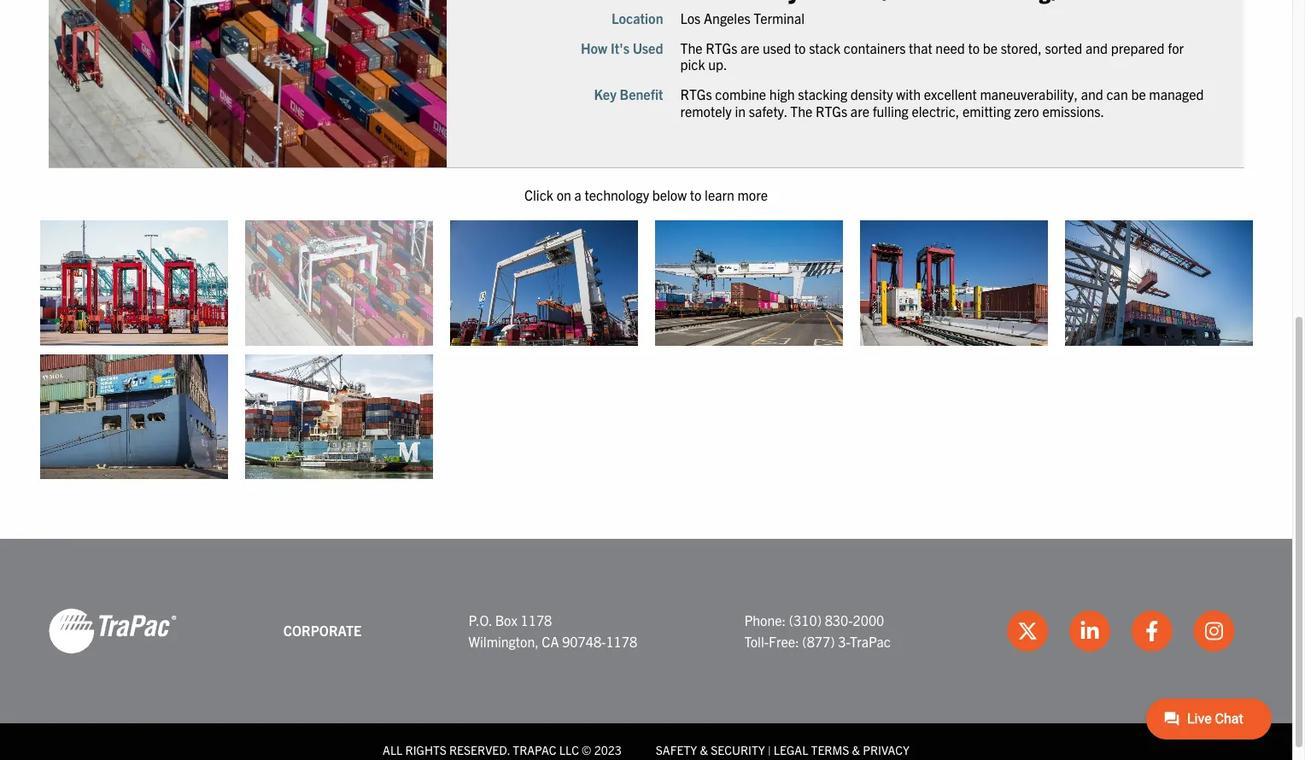 Task type: describe. For each thing, give the bounding box(es) containing it.
the inside the rtgs are used to stack containers that need to be stored, sorted and prepared for pick up.
[[681, 106, 703, 124]]

containers
[[844, 106, 906, 124]]

used
[[633, 106, 663, 124]]

that
[[909, 106, 933, 124]]

used
[[763, 106, 791, 124]]

how it's used
[[581, 106, 663, 124]]

maneuverability,
[[980, 153, 1078, 170]]

and inside rtgs combine high stacking density with excellent maneuverability, and can be managed remotely in safety. the rtgs are fulling electric, emitting zero emissions.
[[1081, 153, 1104, 170]]

terminal
[[754, 76, 805, 93]]

emissions.
[[1043, 169, 1105, 186]]

managed
[[1150, 153, 1204, 170]]

and inside the rtgs are used to stack containers that need to be stored, sorted and prepared for pick up.
[[1086, 106, 1108, 124]]

stacking)
[[964, 38, 1059, 71]]

rtgs combine high stacking density with excellent maneuverability, and can be managed remotely in safety. the rtgs are fulling electric, emitting zero emissions.
[[681, 153, 1204, 186]]

1 vertical spatial trapac los angeles automated stacking crane image
[[245, 287, 433, 412]]

los angeles terminal
[[681, 76, 805, 93]]

high
[[770, 153, 795, 170]]

benefit
[[620, 153, 663, 170]]

key benefit
[[594, 153, 663, 170]]

sorted
[[1045, 106, 1083, 124]]

on
[[557, 253, 572, 270]]

prepared
[[1111, 106, 1165, 124]]

a
[[575, 253, 582, 270]]

fulling
[[873, 169, 909, 186]]

(rtgs
[[879, 38, 938, 71]]

technology
[[585, 253, 649, 270]]

key
[[594, 153, 617, 170]]

cranes
[[805, 38, 874, 71]]

pick
[[681, 123, 705, 140]]

are inside rtgs combine high stacking density with excellent maneuverability, and can be managed remotely in safety. the rtgs are fulling electric, emitting zero emissions.
[[851, 169, 870, 186]]

automated
[[481, 38, 591, 71]]

are inside the rtgs are used to stack containers that need to be stored, sorted and prepared for pick up.
[[741, 106, 760, 124]]

mounted
[[639, 38, 728, 71]]

rtgs left density
[[816, 169, 848, 186]]

los
[[681, 76, 701, 93]]

emitting
[[963, 169, 1011, 186]]

be for stored,
[[983, 106, 998, 124]]

rtgs inside the rtgs are used to stack containers that need to be stored, sorted and prepared for pick up.
[[706, 106, 738, 124]]

corporate image
[[48, 674, 176, 722]]

stacking
[[798, 153, 848, 170]]

click on a technology below to learn more
[[525, 253, 768, 270]]



Task type: locate. For each thing, give the bounding box(es) containing it.
1 vertical spatial are
[[851, 169, 870, 186]]

and right sorted
[[1086, 106, 1108, 124]]

electric,
[[912, 169, 960, 186]]

and
[[1086, 106, 1108, 124], [1081, 153, 1104, 170]]

excellent
[[924, 153, 977, 170]]

be inside the rtgs are used to stack containers that need to be stored, sorted and prepared for pick up.
[[983, 106, 998, 124]]

angeles
[[704, 76, 751, 93]]

0 horizontal spatial are
[[741, 106, 760, 124]]

and left can at right
[[1081, 153, 1104, 170]]

0 horizontal spatial to
[[690, 253, 702, 270]]

location
[[612, 76, 663, 93]]

combine
[[716, 153, 767, 170]]

learn
[[705, 253, 735, 270]]

trapac los angeles automated stacking crane image
[[48, 4, 447, 234], [245, 287, 433, 412]]

footer
[[0, 606, 1293, 760]]

–
[[944, 38, 959, 71]]

1 horizontal spatial be
[[1132, 153, 1146, 170]]

0 vertical spatial and
[[1086, 106, 1108, 124]]

1 vertical spatial be
[[1132, 153, 1146, 170]]

stored,
[[1001, 106, 1042, 124]]

automated rail mounted gantry cranes (rtgs – stacking)
[[481, 38, 1059, 71]]

stack
[[809, 106, 841, 124]]

remotely
[[681, 169, 732, 186]]

0 vertical spatial trapac los angeles automated stacking crane image
[[48, 4, 447, 234]]

need
[[936, 106, 965, 124]]

it's
[[611, 106, 630, 124]]

are left fulling on the top of page
[[851, 169, 870, 186]]

0 vertical spatial are
[[741, 106, 760, 124]]

can
[[1107, 153, 1129, 170]]

trapac los angeles automated straddle carrier image
[[40, 287, 228, 412]]

rtgs down 'angeles'
[[706, 106, 738, 124]]

the right safety. at the top
[[791, 169, 813, 186]]

1 horizontal spatial to
[[795, 106, 806, 124]]

are left used
[[741, 106, 760, 124]]

zero
[[1015, 169, 1040, 186]]

rail
[[596, 38, 634, 71]]

how
[[581, 106, 608, 124]]

with
[[897, 153, 921, 170]]

0 vertical spatial be
[[983, 106, 998, 124]]

to right need
[[968, 106, 980, 124]]

the
[[681, 106, 703, 124], [791, 169, 813, 186]]

for
[[1168, 106, 1184, 124]]

1 vertical spatial the
[[791, 169, 813, 186]]

gantry
[[733, 38, 800, 71]]

be left 'stored,'
[[983, 106, 998, 124]]

click
[[525, 253, 554, 270]]

are
[[741, 106, 760, 124], [851, 169, 870, 186]]

to right used
[[795, 106, 806, 124]]

to left learn
[[690, 253, 702, 270]]

the rtgs are used to stack containers that need to be stored, sorted and prepared for pick up.
[[681, 106, 1184, 140]]

0 horizontal spatial the
[[681, 106, 703, 124]]

safety.
[[749, 169, 787, 186]]

rtgs down pick
[[681, 153, 712, 170]]

up.
[[709, 123, 728, 140]]

trapac los angeles automated radiation scanning image
[[860, 287, 1048, 412]]

be
[[983, 106, 998, 124], [1132, 153, 1146, 170]]

in
[[735, 169, 746, 186]]

rtgs
[[706, 106, 738, 124], [681, 153, 712, 170], [816, 169, 848, 186]]

1 horizontal spatial are
[[851, 169, 870, 186]]

2 horizontal spatial to
[[968, 106, 980, 124]]

the down los
[[681, 106, 703, 124]]

0 horizontal spatial be
[[983, 106, 998, 124]]

more
[[738, 253, 768, 270]]

below
[[653, 253, 687, 270]]

density
[[851, 153, 893, 170]]

be inside rtgs combine high stacking density with excellent maneuverability, and can be managed remotely in safety. the rtgs are fulling electric, emitting zero emissions.
[[1132, 153, 1146, 170]]

be for managed
[[1132, 153, 1146, 170]]

be right can at right
[[1132, 153, 1146, 170]]

1 vertical spatial and
[[1081, 153, 1104, 170]]

1 horizontal spatial the
[[791, 169, 813, 186]]

0 vertical spatial the
[[681, 106, 703, 124]]

the inside rtgs combine high stacking density with excellent maneuverability, and can be managed remotely in safety. the rtgs are fulling electric, emitting zero emissions.
[[791, 169, 813, 186]]

to
[[795, 106, 806, 124], [968, 106, 980, 124], [690, 253, 702, 270]]



Task type: vqa. For each thing, say whether or not it's contained in the screenshot.
the rightmost The Are
yes



